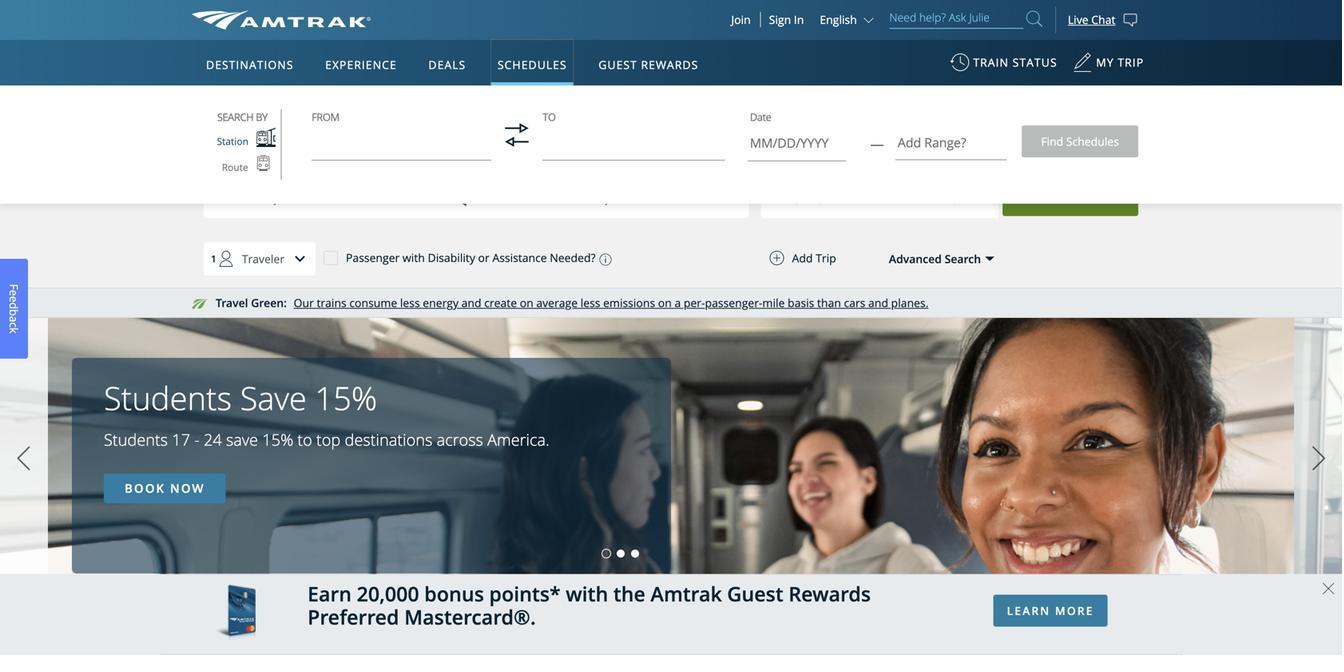Task type: locate. For each thing, give the bounding box(es) containing it.
status
[[1013, 55, 1058, 70]]

top
[[317, 429, 341, 451]]

to
[[298, 429, 312, 451]]

book
[[125, 480, 166, 497]]

-
[[194, 429, 200, 451]]

15% left to
[[262, 429, 294, 451]]

rewards
[[641, 57, 699, 72], [789, 581, 871, 608]]

0 vertical spatial guest
[[599, 57, 638, 72]]

save
[[240, 376, 307, 420]]

0 horizontal spatial less
[[400, 295, 420, 311]]

1 e from the top
[[6, 290, 22, 296]]

our trains consume less energy and create on average less emissions on a per-passenger-mile basis than cars and planes. link
[[294, 295, 929, 311]]

0 horizontal spatial search
[[217, 110, 254, 124]]

rail passes button
[[280, 86, 368, 123]]

1 vertical spatial rewards
[[789, 581, 871, 608]]

sign
[[770, 12, 792, 27]]

from
[[312, 110, 340, 124]]

traveler
[[242, 251, 285, 266]]

search left the open image at the top right of page
[[945, 251, 982, 266]]

2 less from the left
[[581, 295, 601, 311]]

add range? button
[[896, 107, 1007, 160]]

rewards inside earn 20,000 bonus points* with the amtrak guest rewards preferred mastercard®.
[[789, 581, 871, 608]]

with left disability
[[403, 250, 425, 266]]

15%
[[315, 376, 377, 420], [262, 429, 294, 451]]

per-
[[684, 295, 705, 311]]

live chat button
[[1056, 0, 1151, 40]]

1 horizontal spatial on
[[658, 295, 672, 311]]

application
[[251, 133, 635, 357]]

less
[[400, 295, 420, 311], [581, 295, 601, 311]]

e
[[6, 290, 22, 296], [6, 296, 22, 303]]

emissions
[[604, 295, 656, 311]]

preferred
[[308, 604, 399, 631]]

1 and from the left
[[462, 295, 482, 311]]

join
[[732, 12, 751, 27]]

0 horizontal spatial sta.
[[376, 194, 391, 206]]

2 e from the top
[[6, 296, 22, 303]]

add for add range?
[[898, 134, 922, 151]]

next image
[[1308, 439, 1332, 479]]

add range?
[[898, 134, 967, 151]]

1 horizontal spatial search
[[945, 251, 982, 266]]

deals button
[[422, 42, 473, 87]]

0 vertical spatial add
[[898, 134, 922, 151]]

add left range?
[[898, 134, 922, 151]]

experience button
[[319, 42, 404, 87]]

1 vertical spatial a
[[6, 316, 22, 322]]

2 and from the left
[[869, 295, 889, 311]]

sta. inside nyp moynihan train hall at penn sta.
[[376, 194, 391, 206]]

on left per-
[[658, 295, 672, 311]]

add inside button
[[793, 250, 813, 266]]

and left create
[[462, 295, 482, 311]]

2 on from the left
[[658, 295, 672, 311]]

students up '17'
[[104, 376, 232, 420]]

students 17 - 24 save 15% to top destinations across america.
[[104, 429, 550, 451]]

0 horizontal spatial a
[[6, 316, 22, 322]]

add inside button
[[898, 134, 922, 151]]

energy
[[423, 295, 459, 311]]

0 horizontal spatial guest
[[599, 57, 638, 72]]

route
[[222, 161, 248, 174]]

1 horizontal spatial 15%
[[315, 376, 377, 420]]

1 horizontal spatial a
[[675, 295, 681, 311]]

with left the
[[566, 581, 609, 608]]

search up station
[[217, 110, 254, 124]]

2 students from the top
[[104, 429, 168, 451]]

train
[[303, 194, 323, 206]]

students for students 17 - 24 save 15% to top destinations across america.
[[104, 429, 168, 451]]

0 horizontal spatial on
[[520, 295, 534, 311]]

sign in
[[770, 12, 804, 27]]

sta. right st.
[[655, 194, 669, 206]]

students save 15%
[[104, 376, 377, 420]]

guest rewards
[[599, 57, 699, 72]]

banner
[[0, 0, 1343, 369]]

less left energy on the top left of the page
[[400, 295, 420, 311]]

my trip
[[1097, 55, 1145, 70]]

sta.
[[376, 194, 391, 206], [655, 194, 669, 206]]

mile
[[763, 295, 785, 311]]

1 horizontal spatial and
[[869, 295, 889, 311]]

d
[[6, 303, 22, 309]]

b
[[6, 309, 22, 316]]

1 vertical spatial 15%
[[262, 429, 294, 451]]

1 students from the top
[[104, 376, 232, 420]]

live chat
[[1069, 12, 1116, 27]]

sta. right penn
[[376, 194, 391, 206]]

1 vertical spatial search
[[945, 251, 982, 266]]

less right average
[[581, 295, 601, 311]]

students
[[104, 376, 232, 420], [104, 429, 168, 451]]

switch departure and arrival stations. image
[[449, 177, 488, 216]]

1 vertical spatial add
[[793, 250, 813, 266]]

1 horizontal spatial sta.
[[655, 194, 669, 206]]

0 horizontal spatial 15%
[[262, 429, 294, 451]]

travel
[[216, 295, 248, 311]]

passenger-
[[705, 295, 763, 311]]

cars
[[845, 295, 866, 311]]

0 vertical spatial rewards
[[641, 57, 699, 72]]

more
[[1056, 604, 1095, 619]]

None field
[[312, 125, 492, 169], [543, 125, 725, 169], [777, 178, 888, 218], [889, 178, 999, 218], [312, 125, 492, 169], [543, 125, 725, 169], [777, 178, 888, 218], [889, 178, 999, 218]]

assistance
[[493, 250, 547, 266]]

1 horizontal spatial with
[[566, 581, 609, 608]]

0 horizontal spatial with
[[403, 250, 425, 266]]

learn more link
[[994, 595, 1108, 627]]

e up d
[[6, 290, 22, 296]]

1 horizontal spatial add
[[898, 134, 922, 151]]

students left '17'
[[104, 429, 168, 451]]

banner containing join
[[0, 0, 1343, 369]]

Please enter your search item search field
[[890, 8, 1024, 29]]

green:
[[251, 295, 287, 311]]

click to add the number travelers and discount types image
[[285, 243, 317, 275]]

2 sta. from the left
[[655, 194, 669, 206]]

nyp
[[210, 178, 253, 211]]

0 horizontal spatial and
[[462, 295, 482, 311]]

mastercard®.
[[405, 604, 536, 631]]

and
[[462, 295, 482, 311], [869, 295, 889, 311]]

add left the trip
[[793, 250, 813, 266]]

e down f
[[6, 296, 22, 303]]

a
[[675, 295, 681, 311], [6, 316, 22, 322]]

1 horizontal spatial less
[[581, 295, 601, 311]]

choose a slide to display tab list
[[0, 550, 643, 558]]

1 vertical spatial guest
[[728, 581, 784, 608]]

date
[[750, 110, 772, 124]]

passenger with disability or assistance needed?
[[346, 250, 596, 266]]

than
[[818, 295, 842, 311]]

on right create
[[520, 295, 534, 311]]

30th
[[621, 194, 640, 206]]

0 horizontal spatial add
[[793, 250, 813, 266]]

english button
[[820, 12, 878, 27]]

0 vertical spatial students
[[104, 376, 232, 420]]

station_icon image
[[257, 128, 276, 147]]

earn 20,000 bonus points* with the amtrak guest rewards preferred mastercard®.
[[308, 581, 871, 631]]

bonus
[[425, 581, 484, 608]]

to
[[543, 110, 556, 124]]

needed?
[[550, 250, 596, 266]]

1 vertical spatial with
[[566, 581, 609, 608]]

slide 1 tab
[[603, 550, 611, 558]]

amtrak image
[[192, 10, 371, 30]]

search inside advanced search button
[[945, 251, 982, 266]]

a left per-
[[675, 295, 681, 311]]

slide 2 tab
[[617, 550, 625, 558]]

regions map image
[[251, 133, 635, 357]]

f e e d b a c k
[[6, 284, 22, 334]]

plus icon image
[[770, 251, 785, 265]]

find trains button
[[1003, 176, 1139, 216]]

and right cars
[[869, 295, 889, 311]]

rail
[[295, 97, 314, 112]]

1 sta. from the left
[[376, 194, 391, 206]]

1 vertical spatial students
[[104, 429, 168, 451]]

15% up top
[[315, 376, 377, 420]]

Type a date, or use enter to open, escape to close the calendar, page down for next month and page up for previous month field
[[748, 129, 847, 162]]

guest
[[599, 57, 638, 72], [728, 581, 784, 608]]

create
[[485, 295, 517, 311]]

english
[[820, 12, 857, 27]]

experience
[[325, 57, 397, 72]]

average
[[537, 295, 578, 311]]

a up k
[[6, 316, 22, 322]]

1 horizontal spatial guest
[[728, 581, 784, 608]]

with inside earn 20,000 bonus points* with the amtrak guest rewards preferred mastercard®.
[[566, 581, 609, 608]]

search
[[217, 110, 254, 124], [945, 251, 982, 266]]

1 horizontal spatial rewards
[[789, 581, 871, 608]]

0 horizontal spatial rewards
[[641, 57, 699, 72]]



Task type: describe. For each thing, give the bounding box(es) containing it.
train status
[[974, 55, 1058, 70]]

schedules
[[498, 57, 567, 72]]

search by
[[217, 110, 268, 124]]

earn
[[308, 581, 352, 608]]

k
[[6, 328, 22, 334]]

route_icon image
[[256, 155, 271, 172]]

live
[[1069, 12, 1089, 27]]

previous image
[[12, 439, 36, 479]]

train
[[974, 55, 1010, 70]]

st.
[[642, 194, 652, 206]]

points*
[[490, 581, 561, 608]]

william
[[551, 194, 580, 206]]

trains
[[317, 295, 347, 311]]

moynihan
[[261, 194, 301, 206]]

route button
[[214, 155, 271, 180]]

gray
[[591, 194, 610, 206]]

save
[[226, 429, 258, 451]]

add trip button
[[738, 243, 869, 274]]

advanced search
[[889, 251, 982, 266]]

phl william h gray iii 30th st. sta.
[[501, 178, 669, 211]]

0 vertical spatial with
[[403, 250, 425, 266]]

17
[[172, 429, 190, 451]]

join button
[[722, 12, 762, 27]]

sign in button
[[770, 12, 804, 27]]

iii
[[612, 194, 619, 206]]

add for add trip
[[793, 250, 813, 266]]

more information about accessible travel requests. image
[[596, 254, 612, 266]]

across
[[437, 429, 483, 451]]

book now link
[[104, 474, 226, 504]]

planes.
[[892, 295, 929, 311]]

add trip
[[793, 250, 837, 266]]

america.
[[488, 429, 550, 451]]

a inside button
[[6, 316, 22, 322]]

f e e d b a c k button
[[0, 259, 28, 359]]

passes
[[317, 97, 352, 112]]

book now
[[125, 480, 205, 497]]

20,000
[[357, 581, 419, 608]]

passenger image
[[210, 243, 242, 275]]

traveler button
[[204, 242, 317, 276]]

sta. inside the phl william h gray iii 30th st. sta.
[[655, 194, 669, 206]]

travel green: our trains consume less energy and create on average less emissions on a per-passenger-mile basis than cars and planes.
[[216, 295, 929, 311]]

guest rewards button
[[593, 42, 705, 87]]

guest inside earn 20,000 bonus points* with the amtrak guest rewards preferred mastercard®.
[[728, 581, 784, 608]]

students for students save 15%
[[104, 376, 232, 420]]

destinations
[[345, 429, 433, 451]]

h
[[582, 194, 588, 206]]

range?
[[925, 134, 967, 151]]

1 less from the left
[[400, 295, 420, 311]]

consume
[[350, 295, 397, 311]]

1 on from the left
[[520, 295, 534, 311]]

disability
[[428, 250, 476, 266]]

rail passes
[[295, 97, 352, 112]]

basis
[[788, 295, 815, 311]]

phl
[[501, 178, 543, 211]]

train status link
[[951, 47, 1058, 86]]

amtrak
[[651, 581, 722, 608]]

slide 3 tab
[[632, 550, 640, 558]]

trains
[[1066, 189, 1111, 204]]

open image
[[986, 256, 995, 262]]

f
[[6, 284, 22, 290]]

guest inside popup button
[[599, 57, 638, 72]]

0 vertical spatial search
[[217, 110, 254, 124]]

rewards inside popup button
[[641, 57, 699, 72]]

at
[[343, 194, 351, 206]]

deals
[[429, 57, 466, 72]]

amtrak sustains leaf icon image
[[192, 299, 208, 309]]

passenger
[[346, 250, 400, 266]]

advanced search button
[[857, 243, 996, 275]]

advanced
[[889, 251, 942, 266]]

find trains
[[1032, 189, 1111, 204]]

penn
[[353, 194, 374, 206]]

chat
[[1092, 12, 1116, 27]]

hall
[[326, 194, 341, 206]]

0 vertical spatial 15%
[[315, 376, 377, 420]]

station
[[217, 135, 249, 148]]

in
[[794, 12, 804, 27]]

find
[[1032, 189, 1062, 204]]

the
[[614, 581, 646, 608]]

0 vertical spatial a
[[675, 295, 681, 311]]

amtrak guest rewards preferred mastercard image
[[216, 585, 256, 645]]

c
[[6, 322, 22, 328]]

nyp moynihan train hall at penn sta.
[[210, 178, 391, 211]]

learn
[[1008, 604, 1051, 619]]

destinations button
[[200, 42, 300, 87]]

trip
[[1119, 55, 1145, 70]]

Passenger with Disability or Assistance Needed? checkbox
[[324, 250, 338, 265]]

search icon image
[[1027, 8, 1043, 30]]

or
[[478, 250, 490, 266]]



Task type: vqa. For each thing, say whether or not it's contained in the screenshot.
passage
no



